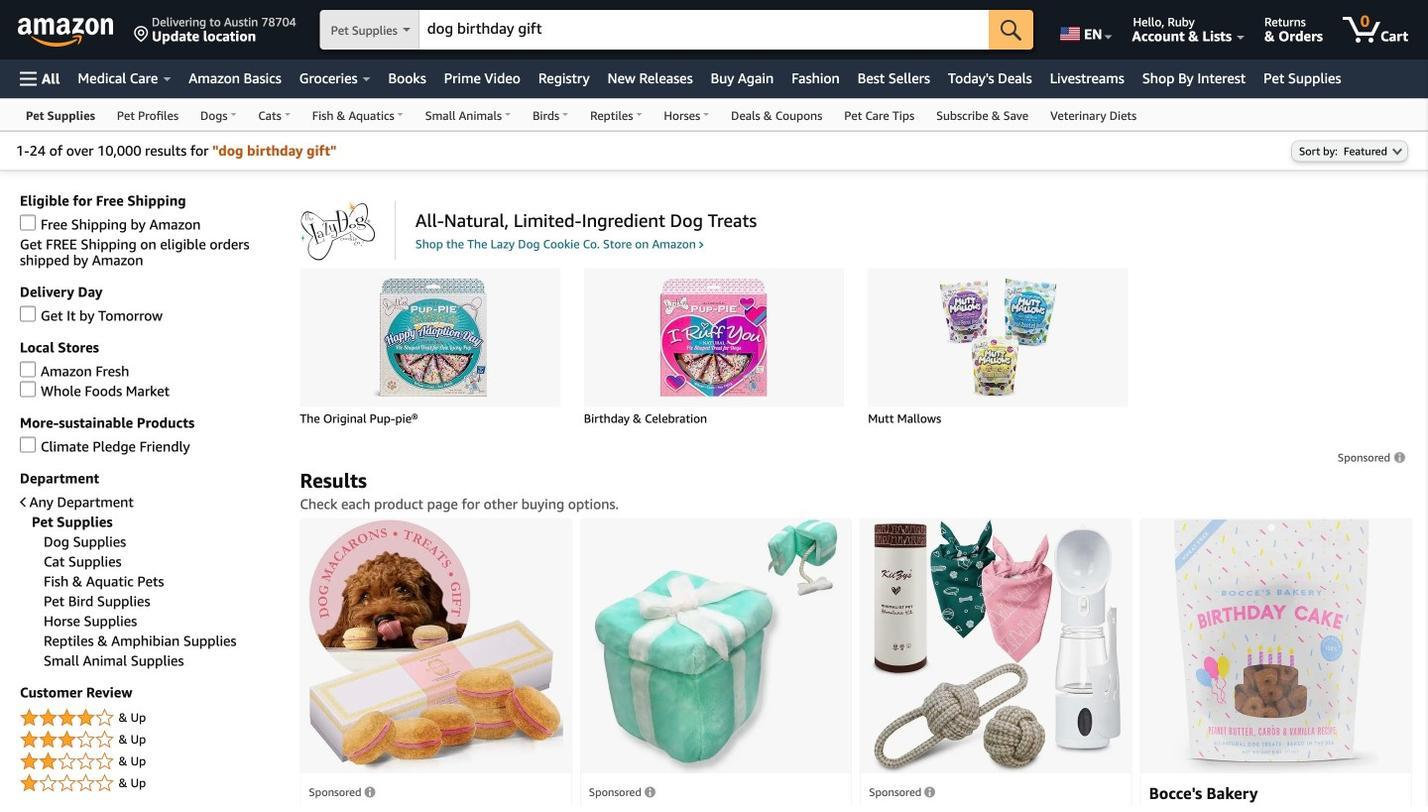 Task type: locate. For each thing, give the bounding box(es) containing it.
1 checkbox image from the top
[[20, 215, 36, 231]]

2 vertical spatial checkbox image
[[20, 437, 36, 453]]

0 vertical spatial checkbox image
[[20, 361, 36, 377]]

checkbox image
[[20, 215, 36, 231], [20, 306, 36, 322]]

1 vertical spatial checkbox image
[[20, 381, 36, 397]]

None submit
[[989, 10, 1033, 50]]

None search field
[[320, 10, 1033, 52]]

0 vertical spatial checkbox image
[[20, 215, 36, 231]]

1 vertical spatial checkbox image
[[20, 306, 36, 322]]

none submit inside navigation navigation
[[989, 10, 1033, 50]]

3 stars & up element
[[20, 728, 280, 752]]

checkbox image
[[20, 361, 36, 377], [20, 381, 36, 397], [20, 437, 36, 453]]

4 stars & up element
[[20, 707, 280, 730]]

1 checkbox image from the top
[[20, 361, 36, 377]]

the original pup-pie® image
[[341, 278, 519, 397]]

1 star & up element
[[20, 772, 280, 796]]

sponsored ad - cheeki studios 'pawsent plushie' dog toys - birthday surprise interactive present plush gift (mint) image
[[594, 519, 838, 773]]

amazon image
[[18, 18, 114, 48]]

Search Amazon text field
[[419, 11, 989, 49]]



Task type: vqa. For each thing, say whether or not it's contained in the screenshot.
'1 Star & Up' element
yes



Task type: describe. For each thing, give the bounding box(es) containing it.
navigation navigation
[[0, 0, 1428, 131]]

2 checkbox image from the top
[[20, 306, 36, 322]]

2 stars & up element
[[20, 750, 280, 774]]

birthday & celebration image
[[625, 278, 803, 397]]

bocce's bakery birthday cake treats for dogs - special edition wheat-free dog treats, made with real ingredients, baked in... image
[[1174, 519, 1379, 773]]

none search field inside navigation navigation
[[320, 10, 1033, 52]]

3 checkbox image from the top
[[20, 437, 36, 453]]

2 checkbox image from the top
[[20, 381, 36, 397]]

mutt mallows image
[[909, 278, 1087, 397]]

sponsored ad - bonne et filou dog treats strawberry dog macarons luxury handmade dog gifts dog birthday healthy and delici... image
[[309, 519, 563, 773]]

sponsored ad - pet supplies kiizys dog travel water bottle - dog bandanas green scarf – dog chew toy birthday accessories... image
[[871, 519, 1121, 773]]

dropdown image
[[1392, 147, 1402, 155]]



